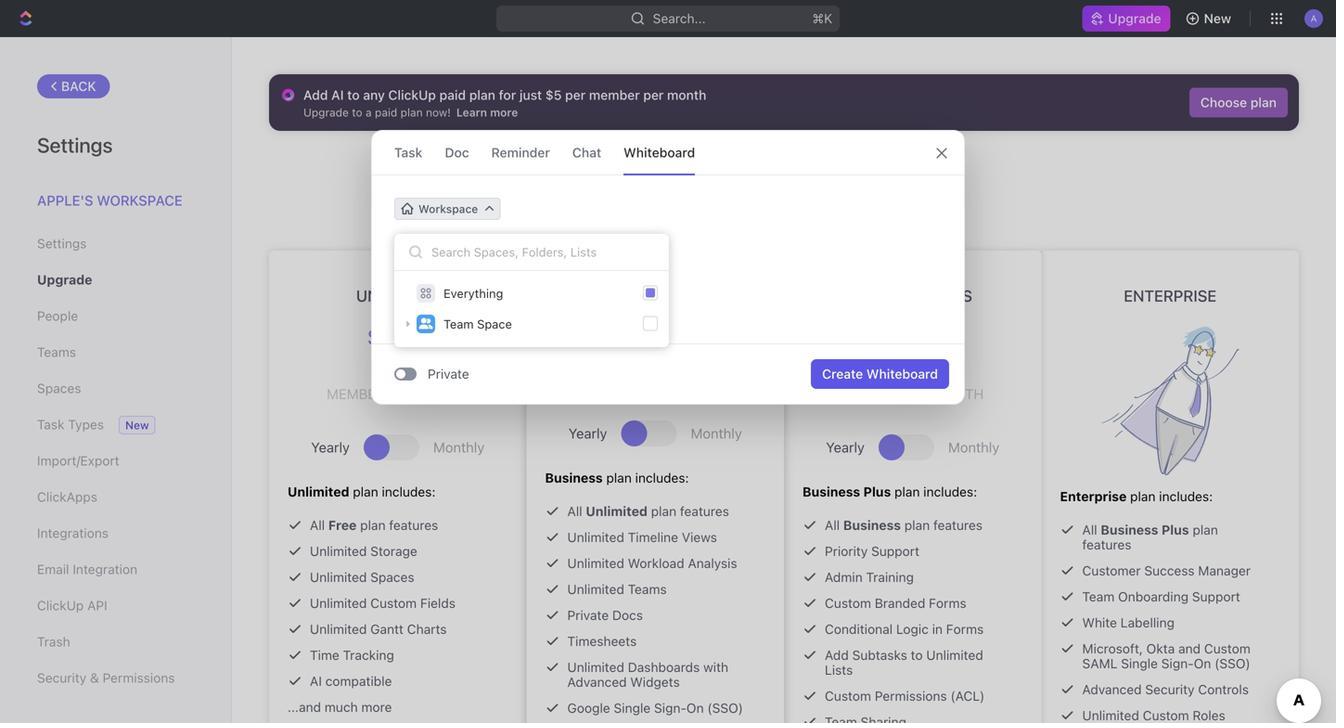 Task type: describe. For each thing, give the bounding box(es) containing it.
just
[[520, 87, 542, 103]]

unlimited dashboards with advanced widgets
[[568, 660, 729, 690]]

$5
[[546, 87, 562, 103]]

paid
[[440, 87, 466, 103]]

1 vertical spatial more
[[362, 700, 392, 715]]

business plus
[[854, 286, 973, 305]]

analysis
[[688, 556, 738, 571]]

0 horizontal spatial on
[[687, 700, 704, 716]]

add ai to any clickup paid plan for just $5 per member per month learn more
[[304, 87, 707, 119]]

unlimited timeline views
[[568, 530, 718, 545]]

widgets
[[631, 674, 680, 690]]

Search Spaces, Folders, Lists text field
[[395, 234, 669, 271]]

member for 7
[[327, 386, 385, 402]]

1 vertical spatial forms
[[947, 622, 984, 637]]

(sso) inside microsoft, okta and custom saml single sign-on (sso)
[[1215, 656, 1251, 671]]

0 horizontal spatial ai
[[310, 674, 322, 689]]

dialog containing task
[[371, 130, 966, 405]]

member inside add ai to any clickup paid plan for just $5 per member per month learn more
[[589, 87, 640, 103]]

&
[[90, 670, 99, 686]]

unlimited for unlimited gantt charts
[[310, 622, 367, 637]]

includes: for enterprise plan includes:
[[1160, 489, 1214, 504]]

0 horizontal spatial (sso)
[[708, 700, 744, 716]]

google
[[568, 700, 611, 716]]

security & permissions
[[37, 670, 175, 686]]

integrations
[[37, 525, 109, 541]]

0 vertical spatial upgrade link
[[1083, 6, 1171, 32]]

learn
[[457, 106, 487, 119]]

includes: for unlimited plan includes:
[[382, 484, 436, 499]]

team space
[[444, 317, 512, 331]]

integration
[[73, 562, 137, 577]]

apple's workspace
[[37, 192, 183, 208]]

plan inside add ai to any clickup paid plan for just $5 per member per month learn more
[[470, 87, 496, 103]]

lists
[[825, 662, 853, 678]]

email integration link
[[37, 554, 194, 585]]

white
[[1083, 615, 1118, 630]]

ai inside add ai to any clickup paid plan for just $5 per member per month learn more
[[332, 87, 344, 103]]

private for private
[[428, 366, 469, 382]]

new inside button
[[1205, 11, 1232, 26]]

team for team space
[[444, 317, 474, 331]]

upgrade for upgrade to unleash everything
[[651, 157, 727, 180]]

unlimited for unlimited teams
[[568, 582, 625, 597]]

all business plan features
[[825, 518, 983, 533]]

free
[[329, 518, 357, 533]]

microsoft,
[[1083, 641, 1144, 656]]

google single sign-on (sso)
[[568, 700, 744, 716]]

workspace inside settings element
[[97, 192, 183, 208]]

plan up all business plus plan features
[[1131, 489, 1156, 504]]

1 horizontal spatial support
[[1193, 589, 1241, 604]]

custom branded forms
[[825, 596, 967, 611]]

customer success manager
[[1083, 563, 1251, 578]]

business plan includes:
[[545, 470, 689, 486]]

docs
[[613, 608, 643, 623]]

(acl)
[[951, 688, 985, 704]]

dashboards
[[628, 660, 700, 675]]

people link
[[37, 300, 194, 332]]

import/export link
[[37, 445, 194, 477]]

manager
[[1199, 563, 1251, 578]]

plus inside all business plus plan features
[[1162, 522, 1190, 538]]

yearly for 7
[[311, 439, 350, 455]]

plan up all business plan features
[[895, 484, 920, 499]]

fields
[[420, 596, 456, 611]]

with
[[704, 660, 729, 675]]

unlimited for unlimited timeline views
[[568, 530, 625, 545]]

unlimited spaces
[[310, 570, 415, 585]]

plan inside all business plus plan features
[[1193, 522, 1219, 538]]

settings link
[[37, 228, 194, 259]]

okta
[[1147, 641, 1176, 656]]

...and much more
[[288, 700, 392, 715]]

types
[[68, 417, 104, 432]]

new button
[[1179, 4, 1243, 33]]

plus for business plus plan includes:
[[864, 484, 892, 499]]

email
[[37, 562, 69, 577]]

back link
[[37, 74, 110, 98]]

workspace button
[[395, 198, 501, 220]]

plus for business plus
[[933, 286, 973, 305]]

1 settings from the top
[[37, 133, 113, 157]]

single inside microsoft, okta and custom saml single sign-on (sso)
[[1122, 656, 1159, 671]]

all unlimited plan features
[[568, 504, 730, 519]]

task button
[[395, 131, 423, 175]]

12
[[627, 303, 684, 377]]

api
[[87, 598, 107, 613]]

custom permissions (acl)
[[825, 688, 985, 704]]

custom down admin
[[825, 596, 872, 611]]

admin training
[[825, 570, 914, 585]]

import/export
[[37, 453, 119, 468]]

new inside settings element
[[125, 419, 149, 432]]

features for all free plan features
[[389, 518, 438, 533]]

security & permissions link
[[37, 662, 194, 694]]

plan right choose
[[1251, 95, 1277, 110]]

unlimited for unlimited plan includes:
[[288, 484, 350, 499]]

security inside settings element
[[37, 670, 87, 686]]

custom down lists
[[825, 688, 872, 704]]

all for all free plan features
[[310, 518, 325, 533]]

2 settings from the top
[[37, 236, 87, 251]]

unlimited for unlimited spaces
[[310, 570, 367, 585]]

clickup inside add ai to any clickup paid plan for just $5 per member per month learn more
[[388, 87, 436, 103]]

$ for 19
[[871, 324, 881, 350]]

0 vertical spatial forms
[[929, 596, 967, 611]]

unleash
[[753, 157, 821, 180]]

time
[[310, 648, 340, 663]]

unlimited plan includes:
[[288, 484, 436, 499]]

admin
[[825, 570, 863, 585]]

19
[[883, 317, 944, 391]]

yearly for 19
[[827, 439, 865, 455]]

0 vertical spatial whiteboard
[[624, 145, 696, 160]]

white labelling
[[1083, 615, 1175, 630]]

choose plan
[[1201, 95, 1277, 110]]

all for all unlimited plan features
[[568, 504, 583, 519]]

enterprise for enterprise
[[1125, 286, 1217, 305]]

choose
[[1201, 95, 1248, 110]]

time tracking
[[310, 648, 394, 663]]

task types
[[37, 417, 104, 432]]

everything
[[826, 157, 918, 180]]

enterprise plan includes:
[[1061, 489, 1214, 504]]

branded
[[875, 596, 926, 611]]

business for business
[[618, 272, 694, 291]]

upgrade for the left the upgrade link
[[37, 272, 92, 287]]

$ 19 member per month
[[842, 317, 984, 402]]

advanced inside "unlimited dashboards with advanced widgets"
[[568, 674, 627, 690]]

timesheets
[[568, 634, 637, 649]]

member for 19
[[842, 386, 900, 402]]

workspace inside workspace button
[[419, 202, 478, 215]]

for
[[499, 87, 516, 103]]

clickup api link
[[37, 590, 194, 622]]

includes: up all business plan features
[[924, 484, 978, 499]]

enterprise image
[[1102, 327, 1240, 475]]

features inside all business plus plan features
[[1083, 537, 1132, 552]]



Task type: vqa. For each thing, say whether or not it's contained in the screenshot.
Pulse
no



Task type: locate. For each thing, give the bounding box(es) containing it.
whiteboard
[[624, 145, 696, 160], [867, 366, 939, 382]]

enterprise
[[1125, 286, 1217, 305], [1061, 489, 1127, 504]]

whiteboard right chat
[[624, 145, 696, 160]]

permissions inside settings element
[[103, 670, 175, 686]]

per inside $ 19 member per month
[[904, 386, 929, 402]]

team
[[444, 317, 474, 331], [1083, 589, 1115, 604]]

spaces
[[37, 381, 81, 396], [371, 570, 415, 585]]

⌘k
[[813, 11, 833, 26]]

settings up the apple's
[[37, 133, 113, 157]]

1 $ from the left
[[367, 324, 378, 350]]

member inside $ 7 member per month
[[327, 386, 385, 402]]

conditional logic in forms
[[825, 622, 984, 637]]

team onboarding support
[[1083, 589, 1241, 604]]

business up 'all unlimited plan features'
[[545, 470, 603, 486]]

custom inside microsoft, okta and custom saml single sign-on (sso)
[[1205, 641, 1251, 656]]

clickup api
[[37, 598, 107, 613]]

plan up timeline
[[651, 504, 677, 519]]

support
[[872, 544, 920, 559], [1193, 589, 1241, 604]]

0 vertical spatial clickup
[[388, 87, 436, 103]]

plus up success
[[1162, 522, 1190, 538]]

sign- up "advanced security controls"
[[1162, 656, 1195, 671]]

1 horizontal spatial clickup
[[388, 87, 436, 103]]

0 vertical spatial private
[[428, 366, 469, 382]]

plan
[[470, 87, 496, 103], [1251, 95, 1277, 110], [607, 470, 632, 486], [353, 484, 379, 499], [895, 484, 920, 499], [1131, 489, 1156, 504], [651, 504, 677, 519], [360, 518, 386, 533], [905, 518, 930, 533], [1193, 522, 1219, 538]]

2 vertical spatial upgrade
[[37, 272, 92, 287]]

single up "advanced security controls"
[[1122, 656, 1159, 671]]

0 vertical spatial more
[[490, 106, 518, 119]]

forms
[[929, 596, 967, 611], [947, 622, 984, 637]]

1 horizontal spatial month
[[668, 87, 707, 103]]

1 vertical spatial enterprise
[[1061, 489, 1127, 504]]

0 vertical spatial spaces
[[37, 381, 81, 396]]

plus up 19
[[933, 286, 973, 305]]

to left any
[[347, 87, 360, 103]]

sign-
[[1162, 656, 1195, 671], [654, 700, 687, 716]]

0 horizontal spatial plus
[[864, 484, 892, 499]]

1 vertical spatial teams
[[628, 582, 667, 597]]

chat
[[573, 145, 602, 160]]

features up storage
[[389, 518, 438, 533]]

unlimited for unlimited dashboards with advanced widgets
[[568, 660, 625, 675]]

search...
[[653, 11, 706, 26]]

controls
[[1199, 682, 1250, 697]]

0 horizontal spatial permissions
[[103, 670, 175, 686]]

unlimited for unlimited workload analysis
[[568, 556, 625, 571]]

trash link
[[37, 626, 194, 658]]

add inside add subtasks to unlimited lists
[[825, 648, 849, 663]]

0 horizontal spatial upgrade
[[37, 272, 92, 287]]

back
[[61, 78, 96, 94]]

custom up gantt
[[371, 596, 417, 611]]

team up white
[[1083, 589, 1115, 604]]

$ 7 member per month
[[327, 317, 469, 402]]

includes: up all free plan features on the bottom of page
[[382, 484, 436, 499]]

1 vertical spatial new
[[125, 419, 149, 432]]

1 horizontal spatial upgrade link
[[1083, 6, 1171, 32]]

0 vertical spatial single
[[1122, 656, 1159, 671]]

reminder
[[492, 145, 550, 160]]

Name this Whiteboard... field
[[372, 235, 965, 257]]

upgrade link
[[1083, 6, 1171, 32], [37, 264, 194, 296]]

0 horizontal spatial support
[[872, 544, 920, 559]]

1 horizontal spatial advanced
[[1083, 682, 1142, 697]]

storage
[[371, 544, 418, 559]]

advanced down saml
[[1083, 682, 1142, 697]]

much
[[325, 700, 358, 715]]

spaces up task types
[[37, 381, 81, 396]]

business down "enterprise plan includes:"
[[1101, 522, 1159, 538]]

ai down time
[[310, 674, 322, 689]]

1 vertical spatial settings
[[37, 236, 87, 251]]

ai
[[332, 87, 344, 103], [310, 674, 322, 689]]

0 horizontal spatial upgrade link
[[37, 264, 194, 296]]

1 horizontal spatial whiteboard
[[867, 366, 939, 382]]

private up timesheets at the bottom left of page
[[568, 608, 609, 623]]

add left any
[[304, 87, 328, 103]]

integrations link
[[37, 518, 194, 549]]

$ inside $ 19 member per month
[[871, 324, 881, 350]]

1 horizontal spatial spaces
[[371, 570, 415, 585]]

choose plan link
[[1190, 88, 1289, 117]]

1 horizontal spatial plus
[[933, 286, 973, 305]]

0 horizontal spatial sign-
[[654, 700, 687, 716]]

2 horizontal spatial yearly
[[827, 439, 865, 455]]

on inside microsoft, okta and custom saml single sign-on (sso)
[[1195, 656, 1212, 671]]

features for all unlimited plan features
[[680, 504, 730, 519]]

any
[[363, 87, 385, 103]]

new
[[1205, 11, 1232, 26], [125, 419, 149, 432]]

plan up 'all unlimited plan features'
[[607, 470, 632, 486]]

0 vertical spatial team
[[444, 317, 474, 331]]

support up training
[[872, 544, 920, 559]]

upgrade
[[1109, 11, 1162, 26], [651, 157, 727, 180], [37, 272, 92, 287]]

1 horizontal spatial team
[[1083, 589, 1115, 604]]

private inside dialog
[[428, 366, 469, 382]]

add for add ai to any clickup paid plan for just $5 per member per month learn more
[[304, 87, 328, 103]]

unlimited for unlimited
[[356, 286, 440, 305]]

custom right and
[[1205, 641, 1251, 656]]

gantt
[[371, 622, 404, 637]]

everything
[[444, 286, 504, 300]]

all for all business plan features
[[825, 518, 840, 533]]

0 vertical spatial sign-
[[1162, 656, 1195, 671]]

1 vertical spatial plus
[[864, 484, 892, 499]]

forms up in
[[929, 596, 967, 611]]

business for business plan includes:
[[545, 470, 603, 486]]

1 vertical spatial upgrade link
[[37, 264, 194, 296]]

per inside $ 7 member per month
[[389, 386, 414, 402]]

team for team onboarding support
[[1083, 589, 1115, 604]]

advanced up google
[[568, 674, 627, 690]]

includes: up all business plus plan features
[[1160, 489, 1214, 504]]

1 horizontal spatial teams
[[628, 582, 667, 597]]

1 horizontal spatial to
[[731, 157, 749, 180]]

permissions down trash link
[[103, 670, 175, 686]]

upgrade left new button
[[1109, 11, 1162, 26]]

1 horizontal spatial (sso)
[[1215, 656, 1251, 671]]

unlimited inside add subtasks to unlimited lists
[[927, 648, 984, 663]]

yearly up business plan includes:
[[569, 425, 608, 441]]

month up 'whiteboard' button
[[668, 87, 707, 103]]

business plus plan includes:
[[803, 484, 978, 499]]

upgrade link up people link
[[37, 264, 194, 296]]

security left &
[[37, 670, 87, 686]]

clickup right any
[[388, 87, 436, 103]]

whiteboard button
[[624, 131, 696, 175]]

0 vertical spatial support
[[872, 544, 920, 559]]

0 horizontal spatial advanced
[[568, 674, 627, 690]]

unlimited for unlimited storage
[[310, 544, 367, 559]]

0 horizontal spatial whiteboard
[[624, 145, 696, 160]]

more down for
[[490, 106, 518, 119]]

$ for 7
[[367, 324, 378, 350]]

teams
[[37, 344, 76, 360], [628, 582, 667, 597]]

all for all business plus plan features
[[1083, 522, 1098, 538]]

add for add subtasks to unlimited lists
[[825, 648, 849, 663]]

ai left any
[[332, 87, 344, 103]]

add down conditional
[[825, 648, 849, 663]]

0 vertical spatial new
[[1205, 11, 1232, 26]]

forms right in
[[947, 622, 984, 637]]

0 vertical spatial task
[[395, 145, 423, 160]]

0 horizontal spatial member
[[327, 386, 385, 402]]

upgrade up people in the left top of the page
[[37, 272, 92, 287]]

0 horizontal spatial teams
[[37, 344, 76, 360]]

per
[[565, 87, 586, 103], [644, 87, 664, 103], [389, 386, 414, 402], [904, 386, 929, 402]]

month down create whiteboard
[[933, 386, 984, 402]]

private right 7
[[428, 366, 469, 382]]

single
[[1122, 656, 1159, 671], [614, 700, 651, 716]]

plan down business plus plan includes:
[[905, 518, 930, 533]]

add inside add ai to any clickup paid plan for just $5 per member per month learn more
[[304, 87, 328, 103]]

support down manager
[[1193, 589, 1241, 604]]

more inside add ai to any clickup paid plan for just $5 per member per month learn more
[[490, 106, 518, 119]]

plan up manager
[[1193, 522, 1219, 538]]

task left types
[[37, 417, 65, 432]]

ai compatible
[[310, 674, 392, 689]]

plan up all free plan features on the bottom of page
[[353, 484, 379, 499]]

teams down people in the left top of the page
[[37, 344, 76, 360]]

1 horizontal spatial more
[[490, 106, 518, 119]]

2 horizontal spatial upgrade
[[1109, 11, 1162, 26]]

to left unleash
[[731, 157, 749, 180]]

business down name this whiteboard... "field"
[[618, 272, 694, 291]]

upgrade up name this whiteboard... "field"
[[651, 157, 727, 180]]

clickapps
[[37, 489, 97, 505]]

priority
[[825, 544, 868, 559]]

0 vertical spatial enterprise
[[1125, 286, 1217, 305]]

1 vertical spatial private
[[568, 608, 609, 623]]

advanced
[[568, 674, 627, 690], [1083, 682, 1142, 697]]

0 horizontal spatial yearly
[[311, 439, 350, 455]]

0 horizontal spatial new
[[125, 419, 149, 432]]

teams inside settings element
[[37, 344, 76, 360]]

chat button
[[573, 131, 602, 175]]

new up choose
[[1205, 11, 1232, 26]]

2 $ from the left
[[871, 324, 881, 350]]

whiteboard inside button
[[867, 366, 939, 382]]

labelling
[[1121, 615, 1175, 630]]

clickup up trash
[[37, 598, 84, 613]]

1 vertical spatial (sso)
[[708, 700, 744, 716]]

all free plan features
[[310, 518, 438, 533]]

create whiteboard
[[823, 366, 939, 382]]

month inside $ 19 member per month
[[933, 386, 984, 402]]

1 vertical spatial to
[[731, 157, 749, 180]]

includes:
[[636, 470, 689, 486], [382, 484, 436, 499], [924, 484, 978, 499], [1160, 489, 1214, 504]]

unlimited for unlimited custom fields
[[310, 596, 367, 611]]

includes: for business plan includes:
[[636, 470, 689, 486]]

(sso) down with
[[708, 700, 744, 716]]

all inside all business plus plan features
[[1083, 522, 1098, 538]]

to
[[347, 87, 360, 103], [731, 157, 749, 180], [911, 648, 923, 663]]

2 horizontal spatial month
[[933, 386, 984, 402]]

(sso) up controls
[[1215, 656, 1251, 671]]

business up 19
[[854, 286, 930, 305]]

doc button
[[445, 131, 469, 175]]

(sso)
[[1215, 656, 1251, 671], [708, 700, 744, 716]]

0 vertical spatial to
[[347, 87, 360, 103]]

task left doc
[[395, 145, 423, 160]]

yearly up 'unlimited plan includes:'
[[311, 439, 350, 455]]

1 horizontal spatial ai
[[332, 87, 344, 103]]

views
[[682, 530, 718, 545]]

dialog
[[371, 130, 966, 405]]

0 vertical spatial upgrade
[[1109, 11, 1162, 26]]

new up import/export link
[[125, 419, 149, 432]]

teams down unlimited workload analysis
[[628, 582, 667, 597]]

1 horizontal spatial on
[[1195, 656, 1212, 671]]

on up controls
[[1195, 656, 1212, 671]]

0 horizontal spatial single
[[614, 700, 651, 716]]

1 horizontal spatial $
[[871, 324, 881, 350]]

0 vertical spatial add
[[304, 87, 328, 103]]

user group image
[[419, 318, 433, 329]]

1 vertical spatial sign-
[[654, 700, 687, 716]]

0 vertical spatial on
[[1195, 656, 1212, 671]]

1 horizontal spatial sign-
[[1162, 656, 1195, 671]]

0 horizontal spatial add
[[304, 87, 328, 103]]

task inside settings element
[[37, 417, 65, 432]]

to for add subtasks to unlimited lists
[[911, 648, 923, 663]]

to inside add subtasks to unlimited lists
[[911, 648, 923, 663]]

1 vertical spatial team
[[1083, 589, 1115, 604]]

member inside $ 19 member per month
[[842, 386, 900, 402]]

business for business plus plan includes:
[[803, 484, 861, 499]]

permissions down add subtasks to unlimited lists on the right bottom of the page
[[875, 688, 948, 704]]

0 horizontal spatial spaces
[[37, 381, 81, 396]]

1 horizontal spatial workspace
[[419, 202, 478, 215]]

features up customer
[[1083, 537, 1132, 552]]

sign- down widgets on the bottom
[[654, 700, 687, 716]]

all left free
[[310, 518, 325, 533]]

0 horizontal spatial to
[[347, 87, 360, 103]]

plus up all business plan features
[[864, 484, 892, 499]]

features up views on the bottom right
[[680, 504, 730, 519]]

month right 7
[[418, 386, 469, 402]]

1 horizontal spatial single
[[1122, 656, 1159, 671]]

$ left 7
[[367, 324, 378, 350]]

sign- inside microsoft, okta and custom saml single sign-on (sso)
[[1162, 656, 1195, 671]]

all up customer
[[1083, 522, 1098, 538]]

upgrade inside settings element
[[37, 272, 92, 287]]

enterprise for enterprise plan includes:
[[1061, 489, 1127, 504]]

0 vertical spatial permissions
[[103, 670, 175, 686]]

0 horizontal spatial team
[[444, 317, 474, 331]]

1 vertical spatial upgrade
[[651, 157, 727, 180]]

yearly up business plus plan includes:
[[827, 439, 865, 455]]

month for 19
[[933, 386, 984, 402]]

business up priority support
[[844, 518, 901, 533]]

1 horizontal spatial add
[[825, 648, 849, 663]]

1 horizontal spatial yearly
[[569, 425, 608, 441]]

2 horizontal spatial plus
[[1162, 522, 1190, 538]]

month for 7
[[418, 386, 469, 402]]

to down logic on the bottom of the page
[[911, 648, 923, 663]]

success
[[1145, 563, 1195, 578]]

features down business plus plan includes:
[[934, 518, 983, 533]]

upgrade link left new button
[[1083, 6, 1171, 32]]

1 vertical spatial support
[[1193, 589, 1241, 604]]

workspace down doc button
[[419, 202, 478, 215]]

unlimited
[[356, 286, 440, 305], [288, 484, 350, 499], [586, 504, 648, 519], [568, 530, 625, 545], [310, 544, 367, 559], [568, 556, 625, 571], [310, 570, 367, 585], [568, 582, 625, 597], [310, 596, 367, 611], [310, 622, 367, 637], [927, 648, 984, 663], [568, 660, 625, 675]]

1 vertical spatial single
[[614, 700, 651, 716]]

0 horizontal spatial month
[[418, 386, 469, 402]]

add
[[304, 87, 328, 103], [825, 648, 849, 663]]

1 vertical spatial whiteboard
[[867, 366, 939, 382]]

conditional
[[825, 622, 893, 637]]

business up priority
[[803, 484, 861, 499]]

task for task
[[395, 145, 423, 160]]

month inside add ai to any clickup paid plan for just $5 per member per month learn more
[[668, 87, 707, 103]]

unlimited inside "unlimited dashboards with advanced widgets"
[[568, 660, 625, 675]]

spaces inside settings element
[[37, 381, 81, 396]]

whiteboard right create
[[867, 366, 939, 382]]

2 vertical spatial plus
[[1162, 522, 1190, 538]]

to inside add ai to any clickup paid plan for just $5 per member per month learn more
[[347, 87, 360, 103]]

$ inside $ 7 member per month
[[367, 324, 378, 350]]

spaces down storage
[[371, 570, 415, 585]]

unlimited gantt charts
[[310, 622, 447, 637]]

team right user group image
[[444, 317, 474, 331]]

1 horizontal spatial new
[[1205, 11, 1232, 26]]

task for task types
[[37, 417, 65, 432]]

1 vertical spatial clickup
[[37, 598, 84, 613]]

workspace button
[[395, 198, 501, 220]]

month inside $ 7 member per month
[[418, 386, 469, 402]]

2 horizontal spatial to
[[911, 648, 923, 663]]

1 horizontal spatial permissions
[[875, 688, 948, 704]]

private for private docs
[[568, 608, 609, 623]]

all down business plan includes:
[[568, 504, 583, 519]]

1 horizontal spatial upgrade
[[651, 157, 727, 180]]

to for add ai to any clickup paid plan for just $5 per member per month learn more
[[347, 87, 360, 103]]

2 horizontal spatial member
[[842, 386, 900, 402]]

priority support
[[825, 544, 920, 559]]

unlimited storage
[[310, 544, 418, 559]]

task inside dialog
[[395, 145, 423, 160]]

0 vertical spatial teams
[[37, 344, 76, 360]]

microsoft, okta and custom saml single sign-on (sso)
[[1083, 641, 1251, 671]]

includes: up 'all unlimited plan features'
[[636, 470, 689, 486]]

$ up create whiteboard
[[871, 324, 881, 350]]

0 vertical spatial settings
[[37, 133, 113, 157]]

security down microsoft, okta and custom saml single sign-on (sso)
[[1146, 682, 1195, 697]]

space
[[477, 317, 512, 331]]

1 vertical spatial task
[[37, 417, 65, 432]]

0 horizontal spatial clickup
[[37, 598, 84, 613]]

doc
[[445, 145, 469, 160]]

all up priority
[[825, 518, 840, 533]]

private docs
[[568, 608, 643, 623]]

features for all business plan features
[[934, 518, 983, 533]]

0 horizontal spatial task
[[37, 417, 65, 432]]

plan up learn
[[470, 87, 496, 103]]

1 horizontal spatial private
[[568, 608, 609, 623]]

0 horizontal spatial private
[[428, 366, 469, 382]]

settings element
[[0, 37, 232, 723]]

add subtasks to unlimited lists
[[825, 648, 984, 678]]

settings down the apple's
[[37, 236, 87, 251]]

0 vertical spatial (sso)
[[1215, 656, 1251, 671]]

workspace up settings link
[[97, 192, 183, 208]]

unlimited teams
[[568, 582, 667, 597]]

1 vertical spatial spaces
[[371, 570, 415, 585]]

email integration
[[37, 562, 137, 577]]

0 vertical spatial ai
[[332, 87, 344, 103]]

timeline
[[628, 530, 679, 545]]

business inside all business plus plan features
[[1101, 522, 1159, 538]]

1 horizontal spatial security
[[1146, 682, 1195, 697]]

on down with
[[687, 700, 704, 716]]

business for business plus
[[854, 286, 930, 305]]

customer
[[1083, 563, 1141, 578]]

plus
[[933, 286, 973, 305], [864, 484, 892, 499], [1162, 522, 1190, 538]]

$
[[367, 324, 378, 350], [871, 324, 881, 350]]

more down compatible at the bottom of the page
[[362, 700, 392, 715]]

people
[[37, 308, 78, 324]]

single down widgets on the bottom
[[614, 700, 651, 716]]

clickup inside clickup api link
[[37, 598, 84, 613]]

1 horizontal spatial member
[[589, 87, 640, 103]]

plan up unlimited storage
[[360, 518, 386, 533]]

...and
[[288, 700, 321, 715]]



